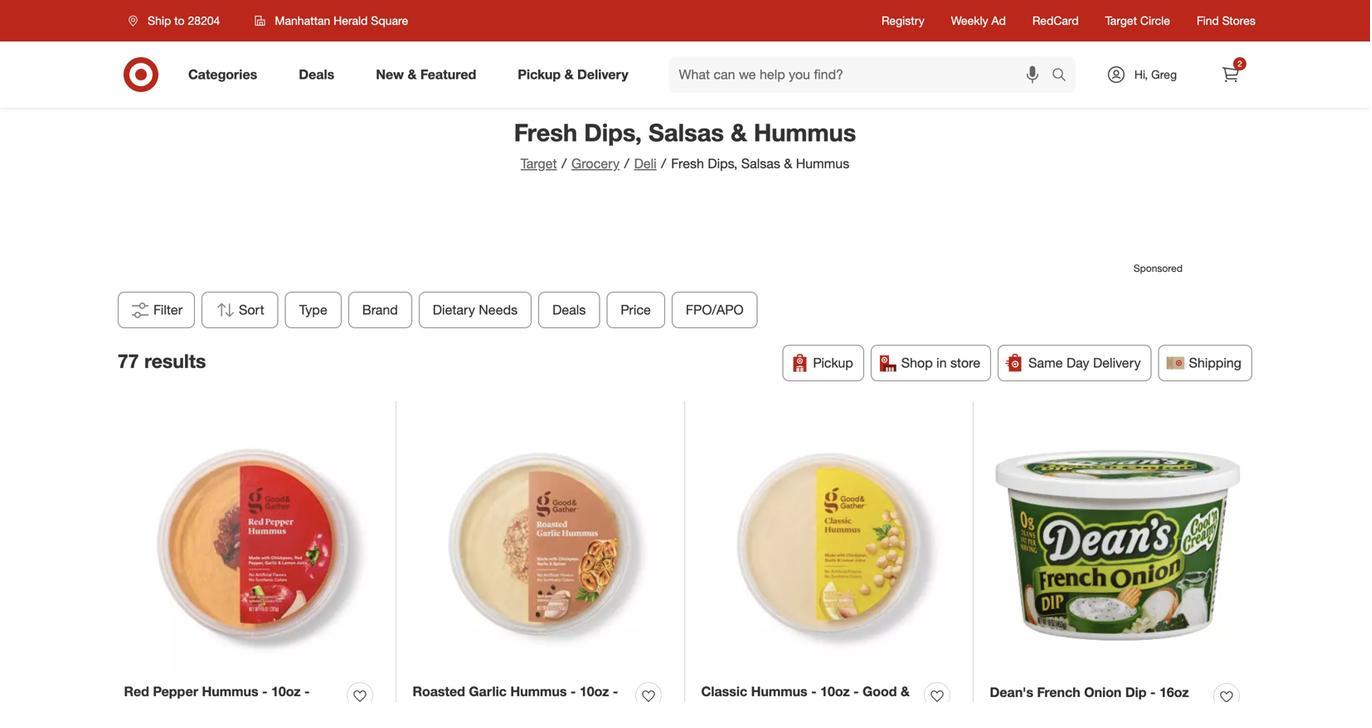Task type: locate. For each thing, give the bounding box(es) containing it.
1 10oz from the left
[[271, 684, 301, 700]]

target for target circle
[[1106, 13, 1137, 28]]

1 horizontal spatial dips,
[[708, 156, 738, 172]]

dietary
[[433, 302, 475, 318]]

deals left price
[[553, 302, 586, 318]]

2 10oz from the left
[[580, 684, 609, 700]]

deals inside button
[[553, 302, 586, 318]]

delivery for same day delivery
[[1093, 355, 1141, 371]]

categories
[[188, 66, 257, 83]]

needs
[[479, 302, 518, 318]]

0 horizontal spatial pickup
[[518, 66, 561, 83]]

to
[[174, 13, 185, 28]]

good
[[863, 684, 897, 700]]

salsas
[[649, 118, 724, 147], [741, 156, 781, 172]]

10oz
[[271, 684, 301, 700], [580, 684, 609, 700], [821, 684, 850, 700]]

0 vertical spatial pickup
[[518, 66, 561, 83]]

manhattan
[[275, 13, 330, 28]]

roasted
[[413, 684, 465, 700]]

dietary needs
[[433, 302, 518, 318]]

target link
[[521, 156, 557, 172]]

1 vertical spatial dips,
[[708, 156, 738, 172]]

onion
[[1084, 685, 1122, 701]]

What can we help you find? suggestions appear below search field
[[669, 56, 1056, 93]]

1 horizontal spatial pickup
[[813, 355, 853, 371]]

2 horizontal spatial 10oz
[[821, 684, 850, 700]]

find stores
[[1197, 13, 1256, 28]]

fresh
[[514, 118, 578, 147], [671, 156, 704, 172]]

shipping button
[[1159, 345, 1253, 382]]

roasted garlic hummus - 10oz - good & gather™ image
[[413, 418, 668, 673], [413, 418, 668, 673]]

deals down manhattan
[[299, 66, 335, 83]]

delivery inside button
[[1093, 355, 1141, 371]]

1 vertical spatial fresh dips, salsas & hummus
[[671, 156, 850, 172]]

pickup inside button
[[813, 355, 853, 371]]

10oz for red pepper hummus - 10oz -
[[271, 684, 301, 700]]

1 vertical spatial delivery
[[1093, 355, 1141, 371]]

sort button
[[202, 292, 279, 329]]

1 horizontal spatial deals
[[553, 302, 586, 318]]

deals for deals link
[[299, 66, 335, 83]]

target
[[1106, 13, 1137, 28], [521, 156, 557, 172]]

pickup & delivery link
[[504, 56, 649, 93]]

0 horizontal spatial 10oz
[[271, 684, 301, 700]]

0 vertical spatial fresh dips, salsas & hummus
[[514, 118, 856, 147]]

1 vertical spatial target
[[521, 156, 557, 172]]

delivery
[[577, 66, 629, 83], [1093, 355, 1141, 371]]

hummus inside classic hummus - 10oz - good &
[[751, 684, 808, 700]]

results
[[144, 350, 206, 373]]

target for target
[[521, 156, 557, 172]]

10oz inside "red pepper hummus - 10oz -"
[[271, 684, 301, 700]]

1 vertical spatial deals
[[553, 302, 586, 318]]

hi, greg
[[1135, 67, 1177, 82]]

0 vertical spatial delivery
[[577, 66, 629, 83]]

1 horizontal spatial target
[[1106, 13, 1137, 28]]

deals
[[299, 66, 335, 83], [553, 302, 586, 318]]

10oz inside classic hummus - 10oz - good &
[[821, 684, 850, 700]]

classic hummus - 10oz - good & gather™ image
[[701, 418, 957, 673], [701, 418, 957, 673]]

0 vertical spatial salsas
[[649, 118, 724, 147]]

1 vertical spatial pickup
[[813, 355, 853, 371]]

0 horizontal spatial fresh
[[514, 118, 578, 147]]

77 results
[[118, 350, 206, 373]]

registry
[[882, 13, 925, 28]]

1 horizontal spatial 10oz
[[580, 684, 609, 700]]

0 horizontal spatial deals
[[299, 66, 335, 83]]

shop
[[902, 355, 933, 371]]

deals button
[[539, 292, 600, 329]]

fresh dips, salsas & hummus
[[514, 118, 856, 147], [671, 156, 850, 172]]

categories link
[[174, 56, 278, 93]]

brand button
[[348, 292, 412, 329]]

hummus
[[754, 118, 856, 147], [796, 156, 850, 172], [202, 684, 258, 700], [511, 684, 567, 700], [751, 684, 808, 700]]

0 vertical spatial target
[[1106, 13, 1137, 28]]

-
[[262, 684, 268, 700], [304, 684, 310, 700], [571, 684, 576, 700], [613, 684, 618, 700], [811, 684, 817, 700], [854, 684, 859, 700], [1151, 685, 1156, 701]]

& inside pickup & delivery link
[[565, 66, 574, 83]]

red pepper hummus - 10oz -
[[124, 684, 310, 703]]

search button
[[1044, 56, 1084, 96]]

ship to 28204
[[148, 13, 220, 28]]

3 10oz from the left
[[821, 684, 850, 700]]

shop in store button
[[871, 345, 992, 382]]

dips, right the deli link
[[708, 156, 738, 172]]

1 horizontal spatial fresh
[[671, 156, 704, 172]]

in
[[937, 355, 947, 371]]

0 horizontal spatial dips,
[[584, 118, 642, 147]]

dips, up grocery
[[584, 118, 642, 147]]

deals link
[[285, 56, 355, 93]]

fresh right the deli link
[[671, 156, 704, 172]]

ship
[[148, 13, 171, 28]]

shop in store
[[902, 355, 981, 371]]

1 horizontal spatial delivery
[[1093, 355, 1141, 371]]

target left grocery
[[521, 156, 557, 172]]

0 horizontal spatial delivery
[[577, 66, 629, 83]]

1 vertical spatial fresh
[[671, 156, 704, 172]]

pickup
[[518, 66, 561, 83], [813, 355, 853, 371]]

10oz inside roasted garlic hummus - 10oz -
[[580, 684, 609, 700]]

0 vertical spatial dips,
[[584, 118, 642, 147]]

dean's french onion dip - 16oz image
[[990, 418, 1246, 674], [990, 418, 1246, 674]]

new
[[376, 66, 404, 83]]

0 vertical spatial fresh
[[514, 118, 578, 147]]

target left circle
[[1106, 13, 1137, 28]]

0 vertical spatial deals
[[299, 66, 335, 83]]

fresh up the target link
[[514, 118, 578, 147]]

grocery
[[572, 156, 620, 172]]

red pepper hummus - 10oz - good & gather™ image
[[124, 418, 380, 673], [124, 418, 380, 673]]

classic hummus - 10oz - good &
[[701, 684, 910, 703]]

same
[[1029, 355, 1063, 371]]

0 horizontal spatial target
[[521, 156, 557, 172]]

sponsored
[[1134, 262, 1183, 274]]

dips,
[[584, 118, 642, 147], [708, 156, 738, 172]]

same day delivery button
[[998, 345, 1152, 382]]

1 horizontal spatial salsas
[[741, 156, 781, 172]]

fpo/apo
[[686, 302, 744, 318]]

ad
[[992, 13, 1006, 28]]

fpo/apo button
[[672, 292, 758, 329]]

&
[[408, 66, 417, 83], [565, 66, 574, 83], [731, 118, 747, 147], [784, 156, 793, 172], [901, 684, 910, 700]]



Task type: vqa. For each thing, say whether or not it's contained in the screenshot.
'Dietary Needs' button
yes



Task type: describe. For each thing, give the bounding box(es) containing it.
type button
[[285, 292, 342, 329]]

garlic
[[469, 684, 507, 700]]

sort
[[239, 302, 265, 318]]

dip
[[1126, 685, 1147, 701]]

herald
[[334, 13, 368, 28]]

same day delivery
[[1029, 355, 1141, 371]]

& inside classic hummus - 10oz - good &
[[901, 684, 910, 700]]

shipping
[[1189, 355, 1242, 371]]

greg
[[1152, 67, 1177, 82]]

find
[[1197, 13, 1219, 28]]

featured
[[420, 66, 476, 83]]

grocery link
[[572, 156, 620, 172]]

roasted garlic hummus - 10oz -
[[413, 684, 618, 703]]

new & featured
[[376, 66, 476, 83]]

pickup for pickup
[[813, 355, 853, 371]]

circle
[[1141, 13, 1171, 28]]

2 link
[[1213, 56, 1249, 93]]

target circle
[[1106, 13, 1171, 28]]

pickup & delivery
[[518, 66, 629, 83]]

dietary needs button
[[419, 292, 532, 329]]

77
[[118, 350, 139, 373]]

stores
[[1223, 13, 1256, 28]]

weekly
[[951, 13, 989, 28]]

16oz
[[1160, 685, 1189, 701]]

price button
[[607, 292, 665, 329]]

day
[[1067, 355, 1090, 371]]

red
[[124, 684, 149, 700]]

deli
[[634, 156, 657, 172]]

weekly ad
[[951, 13, 1006, 28]]

classic hummus - 10oz - good & link
[[701, 683, 918, 703]]

ship to 28204 button
[[118, 6, 238, 36]]

classic
[[701, 684, 748, 700]]

pepper
[[153, 684, 198, 700]]

0 horizontal spatial salsas
[[649, 118, 724, 147]]

target circle link
[[1106, 12, 1171, 29]]

type
[[299, 302, 328, 318]]

filter button
[[118, 292, 195, 329]]

weekly ad link
[[951, 12, 1006, 29]]

brand
[[362, 302, 398, 318]]

28204
[[188, 13, 220, 28]]

roasted garlic hummus - 10oz - link
[[413, 683, 629, 703]]

& inside "new & featured" link
[[408, 66, 417, 83]]

dean's
[[990, 685, 1034, 701]]

delivery for pickup & delivery
[[577, 66, 629, 83]]

redcard link
[[1033, 12, 1079, 29]]

2
[[1238, 58, 1243, 69]]

deli link
[[634, 156, 657, 172]]

filter
[[153, 302, 183, 318]]

registry link
[[882, 12, 925, 29]]

find stores link
[[1197, 12, 1256, 29]]

square
[[371, 13, 408, 28]]

manhattan herald square button
[[244, 6, 419, 36]]

new & featured link
[[362, 56, 497, 93]]

dean's french onion dip - 16oz link
[[990, 684, 1189, 703]]

1 vertical spatial salsas
[[741, 156, 781, 172]]

manhattan herald square
[[275, 13, 408, 28]]

redcard
[[1033, 13, 1079, 28]]

price
[[621, 302, 651, 318]]

store
[[951, 355, 981, 371]]

deals for deals button
[[553, 302, 586, 318]]

search
[[1044, 68, 1084, 84]]

pickup for pickup & delivery
[[518, 66, 561, 83]]

hi,
[[1135, 67, 1148, 82]]

hummus inside roasted garlic hummus - 10oz -
[[511, 684, 567, 700]]

hummus inside "red pepper hummus - 10oz -"
[[202, 684, 258, 700]]

10oz for roasted garlic hummus - 10oz -
[[580, 684, 609, 700]]

pickup button
[[783, 345, 864, 382]]

red pepper hummus - 10oz - link
[[124, 683, 341, 703]]

dean's french onion dip - 16oz
[[990, 685, 1189, 701]]

french
[[1037, 685, 1081, 701]]



